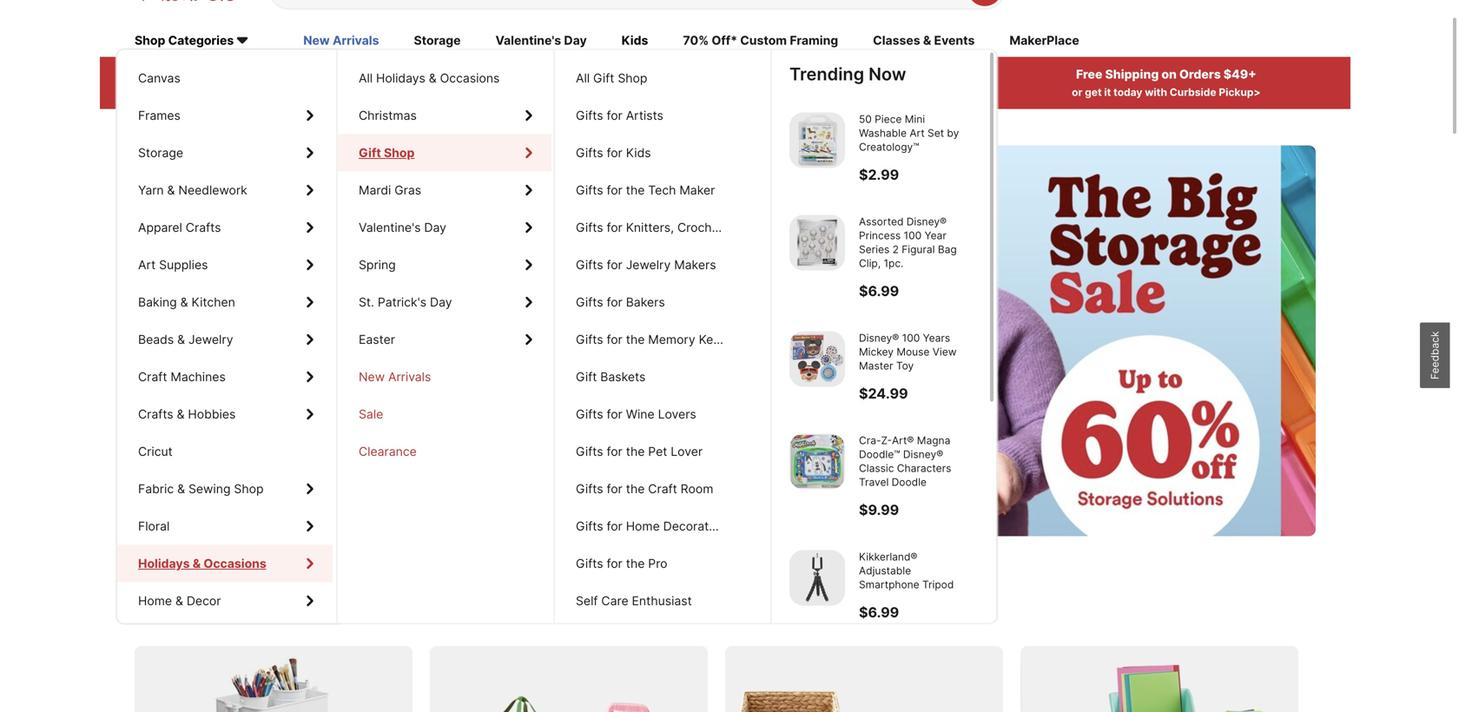 Task type: locate. For each thing, give the bounding box(es) containing it.
use
[[638, 86, 656, 99]]

organize!
[[400, 262, 593, 315]]

1 horizontal spatial valentine's day
[[495, 33, 587, 48]]

0 horizontal spatial valentine's day
[[359, 220, 446, 235]]

for down you
[[607, 108, 623, 123]]

earn
[[680, 67, 708, 82]]

0 horizontal spatial valentine's
[[359, 220, 421, 235]]

disney® inside cra-z-art® magna doodle™ disney® classic characters travel doodle
[[903, 448, 943, 461]]

on
[[1162, 67, 1177, 82], [189, 597, 215, 622]]

fabric & sewing shop for valentine's day
[[138, 482, 264, 496]]

8 gifts from the top
[[576, 407, 603, 422]]

item undefined image left master
[[789, 331, 845, 387]]

gifts left knitters,
[[576, 220, 603, 235]]

spring link
[[338, 246, 552, 284]]

for up the gifts for bakers
[[607, 258, 623, 272]]

smartphone
[[859, 578, 919, 591]]

1 $6.99 from the top
[[859, 283, 899, 300]]

art for new arrivals
[[138, 258, 156, 272]]

disney® inside disney® 100 years mickey mouse view master toy
[[859, 332, 899, 344]]

new arrivals link down essential
[[338, 358, 552, 396]]

new arrivals for top new arrivals link
[[303, 33, 379, 48]]

cricut for 70% off* custom framing
[[138, 444, 173, 459]]

gifts inside 'link'
[[576, 295, 603, 310]]

art supplies link for 70% off* custom framing
[[117, 246, 333, 284]]

$6.99 for kikkerland® adjustable smartphone tripod
[[859, 604, 899, 621]]

for inside gifts for wine lovers link
[[607, 407, 623, 422]]

home & decor for valentine's day
[[138, 594, 221, 608]]

all up when
[[576, 71, 590, 86]]

9 gifts from the top
[[576, 444, 603, 459]]

0 vertical spatial arrivals
[[333, 33, 379, 48]]

gift up when
[[593, 71, 614, 86]]

all up apply>
[[359, 71, 373, 86]]

frames link for kids
[[117, 97, 333, 134]]

custom
[[740, 33, 787, 48]]

kids down artists
[[626, 145, 651, 160]]

craft for kids
[[138, 370, 167, 384]]

art supplies link for shop categories
[[117, 246, 333, 284]]

day down mardi gras link
[[424, 220, 446, 235]]

storage for 70% off* custom framing
[[138, 145, 183, 160]]

it
[[1104, 86, 1111, 99]]

the down gifts for the pet lover
[[626, 482, 645, 496]]

gifts down gifts for artists
[[576, 145, 603, 160]]

essential
[[367, 328, 453, 354]]

jewelry for valentine's day
[[188, 332, 233, 347]]

& inside earn 9% in rewards when you use your michaels™ credit card.³ details & apply>
[[846, 86, 853, 99]]

50
[[859, 113, 872, 126]]

7 gifts from the top
[[576, 332, 603, 347]]

1 with from the left
[[194, 86, 216, 99]]

valentine's day link down gras
[[338, 209, 552, 246]]

for up the gifts for the pro at the bottom left
[[607, 519, 623, 534]]

for inside gifts for knitters, crocheters & stitchers link
[[607, 220, 623, 235]]

5 gifts from the top
[[576, 258, 603, 272]]

baking & kitchen link for shop categories
[[117, 284, 333, 321]]

baking & kitchen for kids
[[138, 295, 235, 310]]

decor for 70% off* custom framing
[[187, 594, 221, 608]]

mardi
[[359, 183, 391, 198]]

for left knitters,
[[607, 220, 623, 235]]

baking & kitchen for shop categories
[[138, 295, 235, 310]]

figural
[[902, 243, 935, 256]]

easter link
[[338, 321, 552, 358]]

0 horizontal spatial new
[[303, 33, 330, 48]]

2 vertical spatial gift
[[576, 370, 597, 384]]

2 the from the top
[[626, 332, 645, 347]]

occasions for valentine's day
[[202, 556, 262, 571]]

for inside gifts for kids link
[[607, 145, 623, 160]]

frames link
[[117, 97, 333, 134], [117, 97, 333, 134], [117, 97, 333, 134], [117, 97, 333, 134], [117, 97, 333, 134], [117, 97, 333, 134], [117, 97, 333, 134], [117, 97, 333, 134]]

for inside the gifts for jewelry makers link
[[607, 258, 623, 272]]

travel
[[859, 476, 889, 488]]

2 vertical spatial disney®
[[903, 448, 943, 461]]

with down 20%
[[194, 86, 216, 99]]

new arrivals up price
[[303, 33, 379, 48]]

all right off
[[241, 67, 257, 82]]

day up all gift shop in the top of the page
[[564, 33, 587, 48]]

1 horizontal spatial all
[[359, 71, 373, 86]]

1 vertical spatial new arrivals
[[359, 370, 431, 384]]

0 vertical spatial new arrivals link
[[303, 32, 379, 51]]

crafts & hobbies link
[[117, 396, 333, 433], [117, 396, 333, 433], [117, 396, 333, 433], [117, 396, 333, 433], [117, 396, 333, 433], [117, 396, 333, 433], [117, 396, 333, 433], [117, 396, 333, 433]]

for left "wine"
[[607, 407, 623, 422]]

yarn for storage
[[138, 183, 164, 198]]

for down gifts for artists
[[607, 145, 623, 160]]

1 horizontal spatial new
[[359, 370, 385, 384]]

for inside gifts for bakers 'link'
[[607, 295, 623, 310]]

gifts for the pro
[[576, 556, 667, 571]]

home for classes & events
[[138, 594, 172, 608]]

item undefined image left clip,
[[789, 215, 845, 271]]

for for gifts for the pro
[[607, 556, 623, 571]]

0 vertical spatial kids
[[622, 33, 648, 48]]

12 gifts from the top
[[576, 556, 603, 571]]

4 item undefined image from the top
[[789, 434, 845, 489]]

1 horizontal spatial arrivals
[[388, 370, 431, 384]]

1 vertical spatial storage
[[307, 597, 386, 622]]

space.
[[487, 597, 555, 622]]

the left pro
[[626, 556, 645, 571]]

day for the topmost valentine's day "link"
[[564, 33, 587, 48]]

art for classes & events
[[138, 258, 156, 272]]

gift up mardi
[[359, 145, 381, 160]]

classic
[[859, 462, 894, 475]]

sewing for new arrivals
[[188, 482, 231, 496]]

for inside gifts for home decorators link
[[607, 519, 623, 534]]

with right today
[[1145, 86, 1167, 99]]

code
[[219, 86, 244, 99]]

year
[[925, 229, 947, 242]]

cra-z-art® magna doodle™ disney® classic characters travel doodle
[[859, 434, 951, 488]]

1 vertical spatial on
[[189, 597, 215, 622]]

item undefined image left cra-
[[789, 434, 845, 489]]

for inside gifts for the craft room link
[[607, 482, 623, 496]]

sewing for storage
[[188, 482, 231, 496]]

canvas
[[138, 71, 180, 86], [138, 71, 180, 86], [138, 71, 180, 86], [138, 71, 180, 86], [138, 71, 180, 86], [138, 71, 180, 86], [138, 71, 180, 86], [138, 71, 180, 86]]

on right save
[[189, 597, 215, 622]]

item undefined image left adjustable
[[789, 550, 845, 606]]

hobbies for shop categories
[[188, 407, 236, 422]]

1 vertical spatial valentine's day link
[[338, 209, 552, 246]]

fabric for shop categories
[[138, 482, 174, 496]]

0 vertical spatial disney®
[[907, 215, 947, 228]]

kikkerland® adjustable smartphone tripod
[[859, 551, 954, 591]]

supplies for shop categories
[[159, 258, 208, 272]]

sewing for shop categories
[[188, 482, 231, 496]]

kids
[[622, 33, 648, 48], [626, 145, 651, 160]]

for down 'gifts for kids'
[[607, 183, 623, 198]]

0 horizontal spatial all
[[241, 67, 257, 82]]

100 up mouse
[[902, 332, 920, 344]]

yarn for kids
[[138, 183, 164, 198]]

item undefined image for disney®
[[789, 331, 845, 387]]

get
[[1085, 86, 1102, 99]]

0 horizontal spatial with
[[194, 86, 216, 99]]

yarn & needlework link for kids
[[117, 172, 333, 209]]

gifts down when
[[576, 108, 603, 123]]

care
[[601, 594, 628, 608]]

craft machines for 70% off* custom framing
[[138, 370, 226, 384]]

for inside gifts for artists link
[[607, 108, 623, 123]]

1 vertical spatial arrivals
[[388, 370, 431, 384]]

cricut link for classes & events
[[117, 433, 333, 470]]

gifts for kids
[[576, 145, 651, 160]]

bakers
[[626, 295, 665, 310]]

gifts up supplies.
[[576, 295, 603, 310]]

0 vertical spatial day
[[564, 33, 587, 48]]

cricut for classes & events
[[138, 444, 173, 459]]

on up the curbside
[[1162, 67, 1177, 82]]

for up gift baskets
[[607, 332, 623, 347]]

gift down supplies.
[[576, 370, 597, 384]]

home for valentine's day
[[138, 594, 172, 608]]

for inside gifts for the pro link
[[607, 556, 623, 571]]

kitchen for 70% off* custom framing
[[191, 295, 235, 310]]

apply>
[[855, 86, 892, 99]]

occasions for 70% off* custom framing
[[202, 556, 262, 571]]

1 horizontal spatial storage
[[459, 328, 533, 354]]

for inside gifts for the tech maker link
[[607, 183, 623, 198]]

1 vertical spatial $6.99
[[859, 604, 899, 621]]

0 vertical spatial valentine's
[[495, 33, 561, 48]]

the big storage sale up to 60% off storage solutions with woman holding plastic containers image
[[135, 146, 1316, 537]]

free
[[1076, 67, 1103, 82]]

art supplies link for valentine's day
[[117, 246, 333, 284]]

2 horizontal spatial all
[[576, 71, 590, 86]]

new up price
[[303, 33, 330, 48]]

all for all gift shop
[[576, 71, 590, 86]]

frames link for shop categories
[[117, 97, 333, 134]]

the
[[626, 183, 645, 198], [626, 332, 645, 347], [626, 444, 645, 459], [626, 482, 645, 496], [626, 556, 645, 571]]

home for storage
[[138, 594, 172, 608]]

yarn & needlework
[[138, 183, 247, 198], [138, 183, 247, 198], [138, 183, 247, 198], [138, 183, 247, 198], [138, 183, 247, 198], [138, 183, 247, 198], [138, 183, 247, 198], [138, 183, 247, 198]]

1 item undefined image from the top
[[789, 112, 845, 168]]

by
[[947, 127, 959, 139]]

frames link for new arrivals
[[117, 97, 333, 134]]

beads & jewelry
[[138, 332, 233, 347], [138, 332, 233, 347], [138, 332, 233, 347], [138, 332, 233, 347], [138, 332, 233, 347], [138, 332, 233, 347], [138, 332, 233, 347], [138, 332, 233, 347]]

disney® up the mickey
[[859, 332, 899, 344]]

needlework for shop categories
[[178, 183, 247, 198]]

princess
[[859, 229, 901, 242]]

0 vertical spatial 100
[[904, 229, 922, 242]]

gifts for wine lovers
[[576, 407, 696, 422]]

new arrivals down score up to 60% off essential storage supplies.
[[359, 370, 431, 384]]

for left 'bakers'
[[607, 295, 623, 310]]

gifts for the craft room link
[[555, 470, 769, 508]]

1 horizontal spatial on
[[1162, 67, 1177, 82]]

machines for classes & events
[[171, 370, 226, 384]]

gifts for the memory keepers
[[576, 332, 746, 347]]

canvas link
[[117, 60, 333, 97], [117, 60, 333, 97], [117, 60, 333, 97], [117, 60, 333, 97], [117, 60, 333, 97], [117, 60, 333, 97], [117, 60, 333, 97], [117, 60, 333, 97]]

canvas for classes & events
[[138, 71, 180, 86]]

storage down 'organize!'
[[459, 328, 533, 354]]

up
[[231, 328, 256, 354]]

holidays & occasions link for classes & events
[[117, 545, 333, 582]]

decor for shop categories
[[187, 594, 221, 608]]

arrivals up purchases
[[333, 33, 379, 48]]

in
[[732, 67, 743, 82]]

decorators
[[663, 519, 727, 534]]

rewards
[[746, 67, 798, 82]]

valentine's day down gras
[[359, 220, 446, 235]]

3 item undefined image from the top
[[789, 331, 845, 387]]

craft machines for shop categories
[[138, 370, 226, 384]]

2 $6.99 from the top
[[859, 604, 899, 621]]

kids up all gift shop in the top of the page
[[622, 33, 648, 48]]

the left pet
[[626, 444, 645, 459]]

disney® inside assorted disney® princess 100 year series 2 figural bag clip, 1pc.
[[907, 215, 947, 228]]

1 vertical spatial day
[[424, 220, 446, 235]]

holidays
[[376, 71, 425, 86], [138, 556, 187, 571], [138, 556, 187, 571], [138, 556, 187, 571], [138, 556, 187, 571], [138, 556, 187, 571], [138, 556, 187, 571], [138, 556, 187, 571], [138, 556, 190, 571]]

craft
[[138, 370, 167, 384], [138, 370, 167, 384], [138, 370, 167, 384], [138, 370, 167, 384], [138, 370, 167, 384], [138, 370, 167, 384], [138, 370, 167, 384], [138, 370, 167, 384], [648, 482, 677, 496]]

decor for kids
[[187, 594, 221, 608]]

apparel crafts for new arrivals
[[138, 220, 221, 235]]

canvas link for kids
[[117, 60, 333, 97]]

series
[[859, 243, 890, 256]]

with inside 20% off all regular price purchases with code daily23us. exclusions apply>
[[194, 86, 216, 99]]

the left memory
[[626, 332, 645, 347]]

new arrivals link up price
[[303, 32, 379, 51]]

yarn & needlework link
[[117, 172, 333, 209], [117, 172, 333, 209], [117, 172, 333, 209], [117, 172, 333, 209], [117, 172, 333, 209], [117, 172, 333, 209], [117, 172, 333, 209], [117, 172, 333, 209]]

day down spring link
[[430, 295, 452, 310]]

item undefined image
[[789, 112, 845, 168], [789, 215, 845, 271], [789, 331, 845, 387], [789, 434, 845, 489], [789, 550, 845, 606]]

2 with from the left
[[1145, 86, 1167, 99]]

0 horizontal spatial arrivals
[[333, 33, 379, 48]]

ready. set. organize!
[[169, 262, 593, 315]]

holidays & occasions for 70% off* custom framing
[[138, 556, 262, 571]]

1 vertical spatial valentine's
[[359, 220, 421, 235]]

floral link for new arrivals
[[117, 508, 333, 545]]

storage link
[[414, 32, 461, 51], [117, 134, 333, 172], [117, 134, 333, 172], [117, 134, 333, 172], [117, 134, 333, 172], [117, 134, 333, 172], [117, 134, 333, 172], [117, 134, 333, 172], [117, 134, 333, 172]]

&
[[923, 33, 931, 48], [429, 71, 437, 86], [846, 86, 853, 99], [167, 183, 175, 198], [167, 183, 175, 198], [167, 183, 175, 198], [167, 183, 175, 198], [167, 183, 175, 198], [167, 183, 175, 198], [167, 183, 175, 198], [167, 183, 175, 198], [745, 220, 752, 235], [180, 295, 188, 310], [180, 295, 188, 310], [180, 295, 188, 310], [180, 295, 188, 310], [180, 295, 188, 310], [180, 295, 188, 310], [180, 295, 188, 310], [180, 295, 188, 310], [177, 332, 185, 347], [177, 332, 185, 347], [177, 332, 185, 347], [177, 332, 185, 347], [177, 332, 185, 347], [177, 332, 185, 347], [177, 332, 185, 347], [177, 332, 185, 347], [177, 407, 185, 422], [177, 407, 185, 422], [177, 407, 185, 422], [177, 407, 185, 422], [177, 407, 185, 422], [177, 407, 185, 422], [177, 407, 185, 422], [177, 407, 185, 422], [177, 482, 185, 496], [177, 482, 185, 496], [177, 482, 185, 496], [177, 482, 185, 496], [177, 482, 185, 496], [177, 482, 185, 496], [177, 482, 185, 496], [177, 482, 185, 496], [191, 556, 199, 571], [191, 556, 199, 571], [191, 556, 199, 571], [191, 556, 199, 571], [191, 556, 199, 571], [191, 556, 199, 571], [191, 556, 199, 571], [193, 556, 201, 571], [175, 594, 183, 608], [175, 594, 183, 608], [175, 594, 183, 608], [175, 594, 183, 608], [175, 594, 183, 608], [175, 594, 183, 608], [175, 594, 183, 608], [175, 594, 183, 608]]

for for gifts for the pet lover
[[607, 444, 623, 459]]

jewelry for storage
[[188, 332, 233, 347]]

holidays & occasions link for new arrivals
[[117, 545, 333, 582]]

cricut link for valentine's day
[[117, 433, 333, 470]]

cricut link
[[117, 433, 333, 470], [117, 433, 333, 470], [117, 433, 333, 470], [117, 433, 333, 470], [117, 433, 333, 470], [117, 433, 333, 470], [117, 433, 333, 470], [117, 433, 333, 470]]

apparel crafts
[[138, 220, 221, 235], [138, 220, 221, 235], [138, 220, 221, 235], [138, 220, 221, 235], [138, 220, 221, 235], [138, 220, 221, 235], [138, 220, 221, 235], [138, 220, 221, 235]]

for inside gifts for the pet lover link
[[607, 444, 623, 459]]

art supplies for classes & events
[[138, 258, 208, 272]]

baking & kitchen
[[138, 295, 235, 310], [138, 295, 235, 310], [138, 295, 235, 310], [138, 295, 235, 310], [138, 295, 235, 310], [138, 295, 235, 310], [138, 295, 235, 310], [138, 295, 235, 310]]

100 up figural
[[904, 229, 922, 242]]

day for the bottom valentine's day "link"
[[424, 220, 446, 235]]

disney® up the "characters"
[[903, 448, 943, 461]]

occasions for kids
[[202, 556, 262, 571]]

0 vertical spatial new arrivals
[[303, 33, 379, 48]]

room
[[681, 482, 713, 496]]

gifts for artists
[[576, 108, 663, 123]]

baking & kitchen for 70% off* custom framing
[[138, 295, 235, 310]]

gifts down 'gifts for kids'
[[576, 183, 603, 198]]

crafts & hobbies link for 70% off* custom framing
[[117, 396, 333, 433]]

valentine's day up when
[[495, 33, 587, 48]]

home for new arrivals
[[138, 594, 172, 608]]

0 vertical spatial storage
[[459, 328, 533, 354]]

beads & jewelry for new arrivals
[[138, 332, 233, 347]]

valentine's day link up when
[[495, 32, 587, 51]]

10 gifts from the top
[[576, 482, 603, 496]]

kitchen
[[191, 295, 235, 310], [191, 295, 235, 310], [191, 295, 235, 310], [191, 295, 235, 310], [191, 295, 235, 310], [191, 295, 235, 310], [191, 295, 235, 310], [191, 295, 235, 310]]

11 gifts from the top
[[576, 519, 603, 534]]

gifts up self
[[576, 556, 603, 571]]

1 vertical spatial new
[[359, 370, 385, 384]]

all
[[241, 67, 257, 82], [359, 71, 373, 86], [576, 71, 590, 86]]

for down gifts for the pet lover
[[607, 482, 623, 496]]

gifts for the pet lover link
[[555, 433, 769, 470]]

storage right creative
[[307, 597, 386, 622]]

for down gifts for wine lovers
[[607, 444, 623, 459]]

z-
[[881, 434, 892, 447]]

art supplies link
[[117, 246, 333, 284], [117, 246, 333, 284], [117, 246, 333, 284], [117, 246, 333, 284], [117, 246, 333, 284], [117, 246, 333, 284], [117, 246, 333, 284], [117, 246, 333, 284]]

the for tech
[[626, 183, 645, 198]]

mardi gras link
[[338, 172, 552, 209]]

all holidays & occasions
[[359, 71, 500, 86]]

kitchen for kids
[[191, 295, 235, 310]]

for
[[607, 108, 623, 123], [607, 145, 623, 160], [607, 183, 623, 198], [607, 220, 623, 235], [607, 258, 623, 272], [607, 295, 623, 310], [607, 332, 623, 347], [607, 407, 623, 422], [607, 444, 623, 459], [607, 482, 623, 496], [607, 519, 623, 534], [607, 556, 623, 571], [391, 597, 420, 622]]

fabric & sewing shop link
[[117, 470, 333, 508], [117, 470, 333, 508], [117, 470, 333, 508], [117, 470, 333, 508], [117, 470, 333, 508], [117, 470, 333, 508], [117, 470, 333, 508], [117, 470, 333, 508]]

5 item undefined image from the top
[[789, 550, 845, 606]]

floral for 70% off* custom framing
[[138, 519, 170, 534]]

1 vertical spatial disney®
[[859, 332, 899, 344]]

events
[[934, 33, 975, 48]]

0 horizontal spatial on
[[189, 597, 215, 622]]

item undefined image down details
[[789, 112, 845, 168]]

$6.99 down 'smartphone'
[[859, 604, 899, 621]]

gifts down gifts for wine lovers
[[576, 444, 603, 459]]

4 gifts from the top
[[576, 220, 603, 235]]

1 the from the top
[[626, 183, 645, 198]]

gifts for gifts for the pro
[[576, 556, 603, 571]]

6 gifts from the top
[[576, 295, 603, 310]]

three water hyacinth baskets in white, brown and tan image
[[725, 646, 1003, 712]]

gifts down gifts for the pet lover
[[576, 482, 603, 496]]

crafts & hobbies for new arrivals
[[138, 407, 236, 422]]

cricut link for shop categories
[[117, 433, 333, 470]]

item undefined image for 50
[[789, 112, 845, 168]]

0 vertical spatial on
[[1162, 67, 1177, 82]]

3 gifts from the top
[[576, 183, 603, 198]]

or
[[1072, 86, 1083, 99]]

1 gifts from the top
[[576, 108, 603, 123]]

new up sale
[[359, 370, 385, 384]]

floral
[[138, 519, 170, 534], [138, 519, 170, 534], [138, 519, 170, 534], [138, 519, 170, 534], [138, 519, 170, 534], [138, 519, 170, 534], [138, 519, 170, 534], [138, 519, 170, 534]]

yarn for classes & events
[[138, 183, 164, 198]]

fabric for new arrivals
[[138, 482, 174, 496]]

holidays for 70% off* custom framing
[[138, 556, 187, 571]]

2 gifts from the top
[[576, 145, 603, 160]]

machines for storage
[[171, 370, 226, 384]]

yarn for shop categories
[[138, 183, 164, 198]]

memory
[[648, 332, 695, 347]]

lover
[[671, 444, 703, 459]]

assorted
[[859, 215, 904, 228]]

fabric & sewing shop for storage
[[138, 482, 264, 496]]

sale link
[[338, 396, 552, 433]]

floral link for valentine's day
[[117, 508, 333, 545]]

gifts for the tech maker
[[576, 183, 715, 198]]

beads & jewelry link for classes & events
[[117, 321, 333, 358]]

the left tech
[[626, 183, 645, 198]]

apparel for new arrivals
[[138, 220, 182, 235]]

gifts for gifts for bakers
[[576, 295, 603, 310]]

today
[[1114, 86, 1142, 99]]

washable
[[859, 127, 907, 139]]

2 item undefined image from the top
[[789, 215, 845, 271]]

gifts up gift baskets
[[576, 332, 603, 347]]

1 vertical spatial 100
[[902, 332, 920, 344]]

disney® up 'year'
[[907, 215, 947, 228]]

sewing for 70% off* custom framing
[[188, 482, 231, 496]]

0 vertical spatial $6.99
[[859, 283, 899, 300]]

1 vertical spatial valentine's day
[[359, 220, 446, 235]]

yarn & needlework for 70% off* custom framing
[[138, 183, 247, 198]]

gifts
[[576, 108, 603, 123], [576, 145, 603, 160], [576, 183, 603, 198], [576, 220, 603, 235], [576, 258, 603, 272], [576, 295, 603, 310], [576, 332, 603, 347], [576, 407, 603, 422], [576, 444, 603, 459], [576, 482, 603, 496], [576, 519, 603, 534], [576, 556, 603, 571]]

for inside gifts for the memory keepers link
[[607, 332, 623, 347]]

$6.99 down clip,
[[859, 283, 899, 300]]

gifts up the gifts for bakers
[[576, 258, 603, 272]]

3 the from the top
[[626, 444, 645, 459]]

arrivals down essential
[[388, 370, 431, 384]]

gifts for bakers link
[[555, 284, 769, 321]]

5 the from the top
[[626, 556, 645, 571]]

holiday storage containers image
[[430, 646, 708, 712]]

art supplies for storage
[[138, 258, 208, 272]]

1 vertical spatial gift
[[359, 145, 381, 160]]

new arrivals link
[[303, 32, 379, 51], [338, 358, 552, 396]]

new arrivals
[[303, 33, 379, 48], [359, 370, 431, 384]]

gifts down gift baskets
[[576, 407, 603, 422]]

apparel for valentine's day
[[138, 220, 182, 235]]

gifts for the pet lover
[[576, 444, 703, 459]]

score
[[169, 328, 226, 354]]

fabric & sewing shop link for classes & events
[[117, 470, 333, 508]]

4 the from the top
[[626, 482, 645, 496]]

1 horizontal spatial valentine's
[[495, 33, 561, 48]]

0 vertical spatial new
[[303, 33, 330, 48]]

1pc.
[[884, 257, 904, 270]]

1 horizontal spatial with
[[1145, 86, 1167, 99]]

decor for new arrivals
[[187, 594, 221, 608]]

for up care
[[607, 556, 623, 571]]

2
[[892, 243, 899, 256]]

kitchen for storage
[[191, 295, 235, 310]]

gifts up the gifts for the pro at the bottom left
[[576, 519, 603, 534]]



Task type: vqa. For each thing, say whether or not it's contained in the screenshot.
Services
no



Task type: describe. For each thing, give the bounding box(es) containing it.
baking for shop categories
[[138, 295, 177, 310]]

crafts & hobbies link for new arrivals
[[117, 396, 333, 433]]

craft for classes & events
[[138, 370, 167, 384]]

baking & kitchen link for valentine's day
[[117, 284, 333, 321]]

gifts for gifts for wine lovers
[[576, 407, 603, 422]]

home for kids
[[138, 594, 172, 608]]

self
[[576, 594, 598, 608]]

holidays & occasions link for shop categories
[[117, 545, 333, 582]]

classes & events
[[873, 33, 975, 48]]

apparel crafts for classes & events
[[138, 220, 221, 235]]

details
[[808, 86, 843, 99]]

makerplace
[[1010, 33, 1079, 48]]

holidays & occasions link for storage
[[117, 545, 333, 582]]

baking for storage
[[138, 295, 177, 310]]

gifts for gifts for the memory keepers
[[576, 332, 603, 347]]

beads for classes & events
[[138, 332, 174, 347]]

craft for shop categories
[[138, 370, 167, 384]]

1 vertical spatial new arrivals link
[[338, 358, 552, 396]]

cricut link for kids
[[117, 433, 333, 470]]

craft for 70% off* custom framing
[[138, 370, 167, 384]]

9%
[[710, 67, 729, 82]]

all for all holidays & occasions
[[359, 71, 373, 86]]

cricut for storage
[[138, 444, 173, 459]]

home & decor link for 70% off* custom framing
[[117, 582, 333, 620]]

for for gifts for knitters, crocheters & stitchers
[[607, 220, 623, 235]]

mickey
[[859, 346, 894, 358]]

apparel crafts link for kids
[[117, 209, 333, 246]]

gifts for gifts for kids
[[576, 145, 603, 160]]

craft machines link for new arrivals
[[117, 358, 333, 396]]

70%
[[683, 33, 709, 48]]

canvas link for valentine's day
[[117, 60, 333, 97]]

$49+
[[1224, 67, 1257, 82]]

gift shop
[[359, 145, 415, 160]]

storage link for 70% off* custom framing
[[117, 134, 333, 172]]

sale
[[359, 407, 383, 422]]

self care enthusiast
[[576, 594, 692, 608]]

canvas link for 70% off* custom framing
[[117, 60, 333, 97]]

fabric & sewing shop for classes & events
[[138, 482, 264, 496]]

$6.99 for assorted disney® princess 100 year series 2 figural bag clip, 1pc.
[[859, 283, 899, 300]]

for for gifts for kids
[[607, 145, 623, 160]]

0 vertical spatial gift
[[593, 71, 614, 86]]

supplies for classes & events
[[159, 258, 208, 272]]

2 vertical spatial day
[[430, 295, 452, 310]]

needlework for valentine's day
[[178, 183, 247, 198]]

set.
[[311, 262, 389, 315]]

enthusiast
[[632, 594, 692, 608]]

50 piece mini washable art set by creatology™
[[859, 113, 959, 153]]

off
[[335, 328, 362, 354]]

baskets
[[600, 370, 646, 384]]

master
[[859, 360, 893, 372]]

supplies for storage
[[159, 258, 208, 272]]

tech
[[648, 183, 676, 198]]

baking for valentine's day
[[138, 295, 177, 310]]

frames link for storage
[[117, 97, 333, 134]]

lovers
[[658, 407, 696, 422]]

wine
[[626, 407, 655, 422]]

st. patrick's day
[[359, 295, 452, 310]]

art for shop categories
[[138, 258, 156, 272]]

years
[[923, 332, 950, 344]]

craft machines for kids
[[138, 370, 226, 384]]

canvas for storage
[[138, 71, 180, 86]]

all gift shop
[[576, 71, 647, 86]]

creatology™
[[859, 141, 919, 153]]

now
[[869, 63, 906, 85]]

you
[[617, 86, 635, 99]]

classes & events link
[[873, 32, 975, 51]]

art for valentine's day
[[138, 258, 156, 272]]

credit
[[739, 86, 771, 99]]

stitchers
[[756, 220, 807, 235]]

disney® 100 years mickey mouse view master toy
[[859, 332, 957, 372]]

adjustable
[[859, 564, 911, 577]]

maker
[[679, 183, 715, 198]]

gifts for wine lovers link
[[555, 396, 769, 433]]

hobbies for classes & events
[[188, 407, 236, 422]]

beads for shop categories
[[138, 332, 174, 347]]

floral for valentine's day
[[138, 519, 170, 534]]

spring
[[359, 258, 396, 272]]

holidays & occasions link for 70% off* custom framing
[[117, 545, 333, 582]]

purchases
[[343, 67, 407, 82]]

$9.99
[[859, 501, 899, 518]]

cricut for shop categories
[[138, 444, 173, 459]]

classes
[[873, 33, 920, 48]]

gifts for knitters, crocheters & stitchers link
[[555, 209, 807, 246]]

baking & kitchen for classes & events
[[138, 295, 235, 310]]

ready.
[[169, 262, 301, 315]]

apply>
[[367, 86, 402, 99]]

score up to 60% off essential storage supplies.
[[169, 328, 626, 354]]

apparel crafts for valentine's day
[[138, 220, 221, 235]]

easter
[[359, 332, 395, 347]]

daily23us.
[[246, 86, 307, 99]]

for for gifts for home decorators
[[607, 519, 623, 534]]

craft machines link for classes & events
[[117, 358, 333, 396]]

0 horizontal spatial storage
[[307, 597, 386, 622]]

art inside 50 piece mini washable art set by creatology™
[[910, 127, 925, 139]]

sewing for kids
[[188, 482, 231, 496]]

home & decor for kids
[[138, 594, 221, 608]]

home & decor for new arrivals
[[138, 594, 221, 608]]

curbside
[[1170, 86, 1216, 99]]

for for gifts for artists
[[607, 108, 623, 123]]

machines for valentine's day
[[171, 370, 226, 384]]

1 vertical spatial kids
[[626, 145, 651, 160]]

to
[[262, 328, 282, 354]]

gifts for the craft room
[[576, 482, 713, 496]]

patrick's
[[378, 295, 427, 310]]

0 vertical spatial valentine's day link
[[495, 32, 587, 51]]

crafts & hobbies for classes & events
[[138, 407, 236, 422]]

floral for shop categories
[[138, 519, 170, 534]]

christmas
[[359, 108, 417, 123]]

keepers
[[699, 332, 746, 347]]

makerplace link
[[1010, 32, 1079, 51]]

when
[[586, 86, 614, 99]]

framing
[[790, 33, 838, 48]]

all gift shop link
[[555, 60, 769, 97]]

gifts for knitters, crocheters & stitchers
[[576, 220, 807, 235]]

apparel crafts link for valentine's day
[[117, 209, 333, 246]]

on inside free shipping on orders $49+ or get it today with curbside pickup>
[[1162, 67, 1177, 82]]

clip,
[[859, 257, 881, 270]]

storage for valentine's day
[[138, 145, 183, 160]]

clearance
[[359, 444, 417, 459]]

fabric for valentine's day
[[138, 482, 174, 496]]

sewing for valentine's day
[[188, 482, 231, 496]]

kikkerland®
[[859, 551, 918, 563]]

for for gifts for the tech maker
[[607, 183, 623, 198]]

100 inside assorted disney® princess 100 year series 2 figural bag clip, 1pc.
[[904, 229, 922, 242]]

100 inside disney® 100 years mickey mouse view master toy
[[902, 332, 920, 344]]

doodle™
[[859, 448, 900, 461]]

pro
[[648, 556, 667, 571]]

supplies.
[[538, 328, 626, 354]]

yarn & needlework link for valentine's day
[[117, 172, 333, 209]]

20%
[[190, 67, 217, 82]]

gifts for gifts for artists
[[576, 108, 603, 123]]

fabric for classes & events
[[138, 482, 174, 496]]

apparel crafts for shop categories
[[138, 220, 221, 235]]

gift baskets link
[[555, 358, 769, 396]]

0 vertical spatial valentine's day
[[495, 33, 587, 48]]

the for pet
[[626, 444, 645, 459]]

art for storage
[[138, 258, 156, 272]]

categories
[[168, 33, 234, 48]]

craft machines for classes & events
[[138, 370, 226, 384]]

free shipping on orders $49+ or get it today with curbside pickup>
[[1072, 67, 1261, 99]]

card.³
[[773, 86, 806, 99]]

baking & kitchen for valentine's day
[[138, 295, 235, 310]]

gift baskets
[[576, 370, 646, 384]]

cricut link for new arrivals
[[117, 433, 333, 470]]

home & decor link for classes & events
[[117, 582, 333, 620]]

home & decor for shop categories
[[138, 594, 221, 608]]

christmas link
[[338, 97, 552, 134]]

colorful plastic storage bins image
[[1021, 646, 1298, 712]]

home & decor for storage
[[138, 594, 221, 608]]

tripod
[[922, 578, 954, 591]]

price
[[309, 67, 340, 82]]

fabric & sewing shop for new arrivals
[[138, 482, 264, 496]]

shop categories link
[[135, 32, 269, 51]]

makers
[[674, 258, 716, 272]]

st. patrick's day link
[[338, 284, 552, 321]]

gras
[[395, 183, 421, 198]]

crocheters
[[677, 220, 741, 235]]

for left every at the bottom left of page
[[391, 597, 420, 622]]

michaels™
[[684, 86, 737, 99]]

all inside 20% off all regular price purchases with code daily23us. exclusions apply>
[[241, 67, 257, 82]]

frames for storage
[[138, 108, 181, 123]]

beads & jewelry for kids
[[138, 332, 233, 347]]

fabric for kids
[[138, 482, 174, 496]]

white rolling cart with art supplies image
[[135, 646, 413, 712]]

canvas link for new arrivals
[[117, 60, 333, 97]]

apparel crafts link for storage
[[117, 209, 333, 246]]

70% off* custom framing
[[683, 33, 838, 48]]

bag
[[938, 243, 957, 256]]

craft machines link for storage
[[117, 358, 333, 396]]

home & decor link for new arrivals
[[117, 582, 333, 620]]

with inside free shipping on orders $49+ or get it today with curbside pickup>
[[1145, 86, 1167, 99]]

60%
[[287, 328, 330, 354]]

artists
[[626, 108, 663, 123]]

baking for new arrivals
[[138, 295, 177, 310]]

canvas link for classes & events
[[117, 60, 333, 97]]

gifts for gifts for the tech maker
[[576, 183, 603, 198]]

70% off* custom framing link
[[683, 32, 838, 51]]

kitchen for classes & events
[[191, 295, 235, 310]]

baking for 70% off* custom framing
[[138, 295, 177, 310]]

mouse
[[897, 346, 930, 358]]

machines for new arrivals
[[171, 370, 226, 384]]



